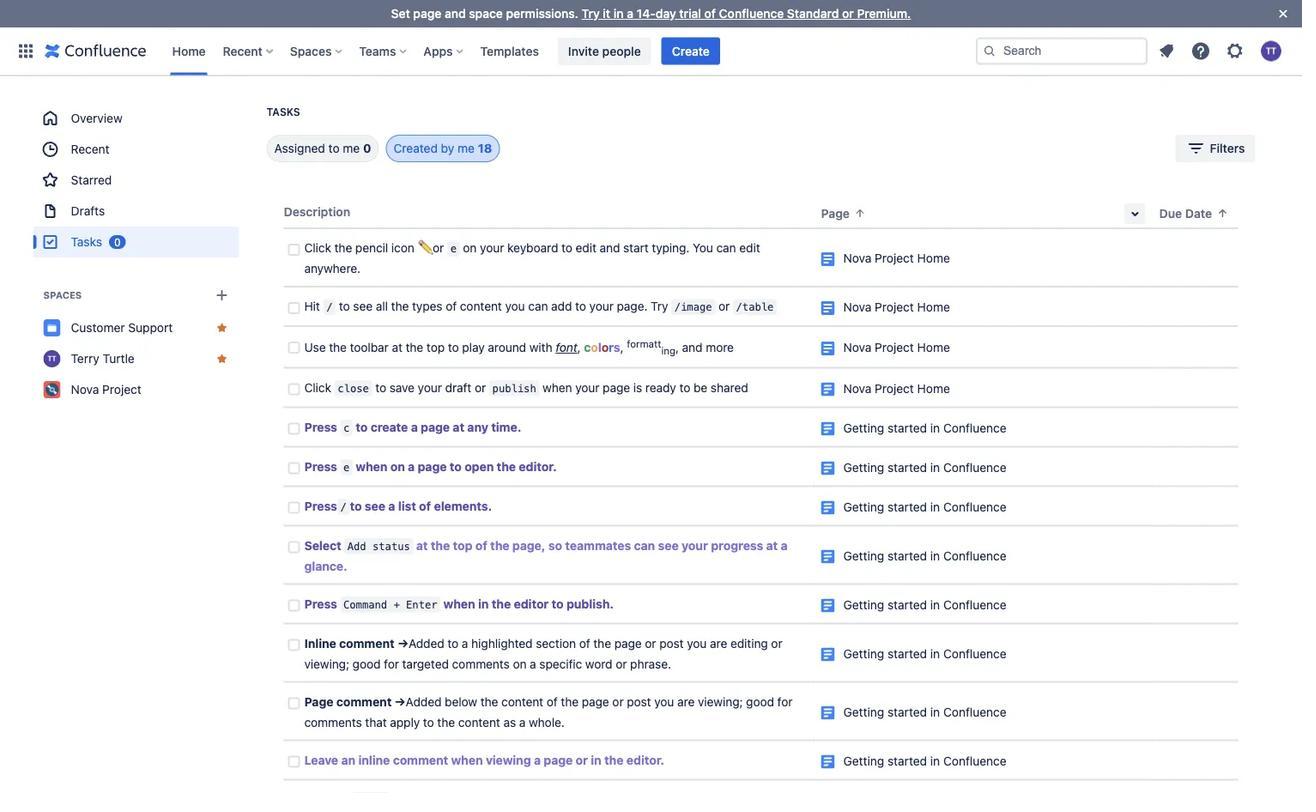Task type: vqa. For each thing, say whether or not it's contained in the screenshot.
copy
no



Task type: locate. For each thing, give the bounding box(es) containing it.
0 horizontal spatial recent
[[71, 142, 110, 156]]

confluence for 7th getting started in confluence link from the bottom of the page
[[943, 460, 1007, 474]]

0 horizontal spatial for
[[384, 657, 399, 671]]

press command + enter when in the editor to publish.
[[304, 596, 614, 611]]

2 nova project home from the top
[[843, 300, 950, 314]]

→ for inline comment →
[[397, 636, 409, 650]]

1 press from the top
[[304, 420, 337, 434]]

/ up select add status
[[340, 500, 347, 513]]

2 click from the top
[[304, 380, 331, 394]]

comments
[[452, 657, 510, 671], [304, 715, 362, 729]]

0 vertical spatial see
[[353, 299, 373, 313]]

4 getting from the top
[[843, 548, 884, 563]]

home inside global element
[[172, 44, 206, 58]]

starred link
[[33, 165, 239, 196]]

0 left the created
[[363, 141, 371, 155]]

you left editing
[[687, 636, 707, 650]]

your right save
[[418, 380, 442, 394]]

hit
[[304, 299, 320, 313]]

1 vertical spatial page
[[304, 694, 333, 709]]

to inside use the toolbar at the top to play around with font , c o l o r s , formatt ing , and more
[[448, 340, 459, 355]]

10 page title icon image from the top
[[821, 648, 835, 661]]

targeted
[[402, 657, 449, 671]]

page comment →
[[304, 694, 406, 709]]

0 vertical spatial comment
[[339, 636, 394, 650]]

comments down page comment →
[[304, 715, 362, 729]]

0 vertical spatial top
[[427, 340, 445, 355]]

nova project home link
[[843, 251, 950, 265], [843, 300, 950, 314], [843, 341, 950, 355], [843, 381, 950, 395]]

getting for 6th getting started in confluence link from the top
[[843, 646, 884, 660]]

confluence
[[719, 6, 784, 21], [943, 421, 1007, 435], [943, 460, 1007, 474], [943, 499, 1007, 514], [943, 548, 1007, 563], [943, 597, 1007, 612], [943, 646, 1007, 660], [943, 705, 1007, 719], [943, 754, 1007, 768]]

nova for ,
[[843, 341, 871, 355]]

0 vertical spatial e
[[450, 242, 457, 255]]

getting
[[843, 421, 884, 435], [843, 460, 884, 474], [843, 499, 884, 514], [843, 548, 884, 563], [843, 597, 884, 612], [843, 646, 884, 660], [843, 705, 884, 719], [843, 754, 884, 768]]

4 press from the top
[[304, 596, 337, 611]]

for inside added below the content of the page or post you are viewing; good for comments that apply to the content as a whole.
[[777, 694, 793, 709]]

2 horizontal spatial ,
[[676, 340, 679, 355]]

for inside added to a highlighted section of the page or post you are editing or viewing; good for targeted comments on a specific word or phrase.
[[384, 657, 399, 671]]

customer support
[[71, 321, 173, 335]]

0 vertical spatial unstar this space image
[[215, 321, 229, 335]]

2 getting from the top
[[843, 460, 884, 474]]

and left space
[[445, 6, 466, 21]]

0 horizontal spatial comments
[[304, 715, 362, 729]]

a down press c to create a page at any time.
[[408, 459, 415, 473]]

1 vertical spatial good
[[746, 694, 774, 709]]

content up as
[[501, 694, 543, 709]]

page title icon image for 1st getting started in confluence link
[[821, 422, 835, 436]]

1 nova project home from the top
[[843, 251, 950, 265]]

a right create
[[411, 420, 418, 434]]

me for to
[[343, 141, 360, 155]]

14-
[[637, 6, 656, 21]]

you inside added below the content of the page or post you are viewing; good for comments that apply to the content as a whole.
[[654, 694, 674, 709]]

at inside use the toolbar at the top to play around with font , c o l o r s , formatt ing , and more
[[392, 340, 402, 355]]

your left keyboard
[[480, 241, 504, 255]]

3 getting started in confluence from the top
[[843, 499, 1007, 514]]

/ right "hit"
[[326, 301, 333, 313]]

viewing; inside added below the content of the page or post you are viewing; good for comments that apply to the content as a whole.
[[698, 694, 743, 709]]

home for ,
[[917, 341, 950, 355]]

a right viewing
[[534, 753, 541, 767]]

1 vertical spatial for
[[777, 694, 793, 709]]

/ inside hit / to see all the types of content you can add to your page. try /image or /table
[[326, 301, 333, 313]]

click left close
[[304, 380, 331, 394]]

unstar this space image inside customer support link
[[215, 321, 229, 335]]

1 vertical spatial see
[[365, 499, 385, 513]]

on
[[463, 241, 477, 255], [390, 459, 405, 473], [513, 657, 527, 671]]

1 vertical spatial editor.
[[626, 753, 664, 767]]

of up word
[[579, 636, 590, 650]]

1 nova project home link from the top
[[843, 251, 950, 265]]

toolbar
[[350, 340, 389, 355]]

1 vertical spatial added
[[406, 694, 442, 709]]

e up press / to see a list of elements.
[[343, 461, 350, 473]]

comment for good
[[339, 636, 394, 650]]

0 vertical spatial try
[[582, 6, 600, 21]]

comment up that
[[336, 694, 392, 709]]

to inside added below the content of the page or post you are viewing; good for comments that apply to the content as a whole.
[[423, 715, 434, 729]]

1 horizontal spatial post
[[659, 636, 684, 650]]

to
[[328, 141, 340, 155], [561, 241, 572, 255], [339, 299, 350, 313], [575, 299, 586, 313], [448, 340, 459, 355], [375, 380, 386, 394], [679, 380, 690, 394], [356, 420, 368, 434], [450, 459, 462, 473], [350, 499, 362, 513], [552, 596, 564, 611], [448, 636, 459, 650], [423, 715, 434, 729]]

18
[[478, 141, 492, 155]]

close image
[[1273, 3, 1293, 24]]

good down editing
[[746, 694, 774, 709]]

nova project
[[71, 382, 142, 397]]

0 vertical spatial →
[[397, 636, 409, 650]]

started
[[888, 421, 927, 435], [888, 460, 927, 474], [888, 499, 927, 514], [888, 548, 927, 563], [888, 597, 927, 612], [888, 646, 927, 660], [888, 705, 927, 719], [888, 754, 927, 768]]

1 vertical spatial on
[[390, 459, 405, 473]]

1 horizontal spatial for
[[777, 694, 793, 709]]

can right you
[[716, 241, 736, 255]]

ascending sorting icon page image
[[853, 206, 867, 220]]

try left it
[[582, 6, 600, 21]]

see for a
[[365, 499, 385, 513]]

1 vertical spatial comments
[[304, 715, 362, 729]]

good down inline comment →
[[352, 657, 381, 671]]

2 , from the left
[[620, 340, 624, 355]]

8 getting started in confluence from the top
[[843, 754, 1007, 768]]

group
[[33, 103, 239, 257]]

added inside added below the content of the page or post you are viewing; good for comments that apply to the content as a whole.
[[406, 694, 442, 709]]

, right r
[[620, 340, 624, 355]]

banner
[[0, 27, 1302, 76]]

be
[[694, 380, 707, 394]]

or inside added below the content of the page or post you are viewing; good for comments that apply to the content as a whole.
[[612, 694, 624, 709]]

or down word
[[612, 694, 624, 709]]

group containing overview
[[33, 103, 239, 257]]

0 vertical spatial 0
[[363, 141, 371, 155]]

filters button
[[1176, 135, 1255, 162]]

or
[[842, 6, 854, 21], [433, 241, 444, 255], [718, 299, 730, 313], [475, 380, 486, 394], [645, 636, 656, 650], [771, 636, 782, 650], [616, 657, 627, 671], [612, 694, 624, 709], [576, 753, 588, 767]]

are inside added below the content of the page or post you are viewing; good for comments that apply to the content as a whole.
[[677, 694, 695, 709]]

use the toolbar at the top to play around with font , c o l o r s , formatt ing , and more
[[304, 338, 734, 357]]

1 horizontal spatial recent
[[223, 44, 262, 58]]

press for create
[[304, 420, 337, 434]]

for
[[384, 657, 399, 671], [777, 694, 793, 709]]

0 horizontal spatial c
[[343, 421, 350, 434]]

can right teammates
[[634, 538, 655, 552]]

your down l
[[575, 380, 599, 394]]

8 getting from the top
[[843, 754, 884, 768]]

or up phrase.
[[645, 636, 656, 650]]

recent button
[[218, 37, 280, 65]]

1 page title icon image from the top
[[821, 252, 835, 266]]

publish
[[492, 382, 536, 394]]

4 getting started in confluence from the top
[[843, 548, 1007, 563]]

3 press from the top
[[304, 499, 337, 513]]

0 vertical spatial click
[[304, 241, 331, 255]]

recent
[[223, 44, 262, 58], [71, 142, 110, 156]]

your inside on your keyboard to edit and start typing. you can edit anywhere.
[[480, 241, 504, 255]]

the right all
[[391, 299, 409, 313]]

9 page title icon image from the top
[[821, 599, 835, 612]]

page title icon image
[[821, 252, 835, 266], [821, 301, 835, 315], [821, 342, 835, 356], [821, 382, 835, 396], [821, 422, 835, 436], [821, 461, 835, 475], [821, 501, 835, 515], [821, 550, 835, 563], [821, 599, 835, 612], [821, 648, 835, 661], [821, 706, 835, 720], [821, 755, 835, 769]]

1 horizontal spatial o
[[601, 340, 609, 355]]

project inside nova project link
[[102, 382, 142, 397]]

teammates
[[565, 538, 631, 552]]

1 horizontal spatial spaces
[[290, 44, 332, 58]]

, left l
[[577, 340, 581, 355]]

me right by
[[458, 141, 475, 155]]

create
[[672, 44, 710, 58]]

0 horizontal spatial edit
[[576, 241, 596, 255]]

3 getting started in confluence link from the top
[[843, 499, 1007, 514]]

standard
[[787, 6, 839, 21]]

of up whole.
[[547, 694, 558, 709]]

your
[[480, 241, 504, 255], [589, 299, 614, 313], [418, 380, 442, 394], [575, 380, 599, 394], [682, 538, 708, 552]]

1 vertical spatial are
[[677, 694, 695, 709]]

0 horizontal spatial and
[[445, 6, 466, 21]]

premium.
[[857, 6, 911, 21]]

2 started from the top
[[888, 460, 927, 474]]

can inside at the top of the page, so teammates can see your progress at a glance.
[[634, 538, 655, 552]]

recent right home link
[[223, 44, 262, 58]]

c inside use the toolbar at the top to play around with font , c o l o r s , formatt ing , and more
[[584, 340, 591, 355]]

1 vertical spatial /
[[340, 500, 347, 513]]

start
[[623, 241, 649, 255]]

elements.
[[434, 499, 492, 513]]

editor
[[514, 596, 549, 611]]

6 getting from the top
[[843, 646, 884, 660]]

1 horizontal spatial try
[[651, 299, 668, 313]]

your inside at the top of the page, so teammates can see your progress at a glance.
[[682, 538, 708, 552]]

1 horizontal spatial e
[[450, 242, 457, 255]]

1 horizontal spatial you
[[654, 694, 674, 709]]

0 down drafts link
[[114, 236, 121, 248]]

2 press from the top
[[304, 459, 337, 473]]

tab list
[[246, 135, 500, 162]]

good inside added to a highlighted section of the page or post you are editing or viewing; good for targeted comments on a specific word or phrase.
[[352, 657, 381, 671]]

font
[[556, 340, 577, 355]]

→ up targeted
[[397, 636, 409, 650]]

to right "hit"
[[339, 299, 350, 313]]

people
[[602, 44, 641, 58]]

3 nova project home from the top
[[843, 341, 950, 355]]

1 horizontal spatial ,
[[620, 340, 624, 355]]

e inside press e when on a page to open the editor.
[[343, 461, 350, 473]]

2 horizontal spatial you
[[687, 636, 707, 650]]

0 vertical spatial recent
[[223, 44, 262, 58]]

2 getting started in confluence link from the top
[[843, 460, 1007, 474]]

4 nova project home from the top
[[843, 381, 950, 395]]

0 vertical spatial editor.
[[519, 459, 557, 473]]

0 vertical spatial for
[[384, 657, 399, 671]]

1 horizontal spatial are
[[710, 636, 727, 650]]

top down elements.
[[453, 538, 472, 552]]

on right ✏️ in the top left of the page
[[463, 241, 477, 255]]

1 vertical spatial →
[[395, 694, 406, 709]]

due date
[[1159, 206, 1212, 221]]

you for can
[[505, 299, 525, 313]]

the down elements.
[[431, 538, 450, 552]]

the up whole.
[[561, 694, 579, 709]]

created
[[394, 141, 438, 155]]

3 page title icon image from the top
[[821, 342, 835, 356]]

0 vertical spatial viewing;
[[304, 657, 349, 671]]

save
[[389, 380, 415, 394]]

0 horizontal spatial can
[[528, 299, 548, 313]]

1 horizontal spatial /
[[340, 500, 347, 513]]

click the pencil icon ✏️ or e
[[304, 241, 457, 255]]

to up targeted
[[448, 636, 459, 650]]

0 horizontal spatial you
[[505, 299, 525, 313]]

to left 'be'
[[679, 380, 690, 394]]

0 horizontal spatial me
[[343, 141, 360, 155]]

6 page title icon image from the top
[[821, 461, 835, 475]]

when
[[543, 380, 572, 394], [356, 459, 387, 473], [443, 596, 475, 611], [451, 753, 483, 767]]

as
[[503, 715, 516, 729]]

to left open
[[450, 459, 462, 473]]

0 vertical spatial comments
[[452, 657, 510, 671]]

page for page comment →
[[304, 694, 333, 709]]

when down font
[[543, 380, 572, 394]]

added for inline comment →
[[409, 636, 444, 650]]

nova project home link for ,
[[843, 341, 950, 355]]

getting for 7th getting started in confluence link from the bottom of the page
[[843, 460, 884, 474]]

at
[[392, 340, 402, 355], [453, 420, 464, 434], [416, 538, 428, 552], [766, 538, 778, 552]]

2 vertical spatial can
[[634, 538, 655, 552]]

types
[[412, 299, 442, 313]]

0 horizontal spatial e
[[343, 461, 350, 473]]

progress
[[711, 538, 763, 552]]

2 nova project home link from the top
[[843, 300, 950, 314]]

post down phrase.
[[627, 694, 651, 709]]

0 horizontal spatial o
[[591, 340, 598, 355]]

1 horizontal spatial edit
[[739, 241, 760, 255]]

5 getting from the top
[[843, 597, 884, 612]]

create a space image
[[212, 285, 232, 306]]

are
[[710, 636, 727, 650], [677, 694, 695, 709]]

1 started from the top
[[888, 421, 927, 435]]

terry turtle
[[71, 351, 135, 366]]

click close to save your draft or publish when your page is ready to be shared
[[304, 380, 748, 394]]

tasks down the drafts
[[71, 235, 102, 249]]

recent up the starred
[[71, 142, 110, 156]]

1 vertical spatial post
[[627, 694, 651, 709]]

3 getting from the top
[[843, 499, 884, 514]]

edit right you
[[739, 241, 760, 255]]

1 vertical spatial and
[[600, 241, 620, 255]]

of down elements.
[[475, 538, 487, 552]]

✏️
[[418, 241, 429, 255]]

1 horizontal spatial viewing;
[[698, 694, 743, 709]]

1 horizontal spatial good
[[746, 694, 774, 709]]

2 unstar this space image from the top
[[215, 352, 229, 366]]

o left s
[[601, 340, 609, 355]]

unstar this space image inside terry turtle link
[[215, 352, 229, 366]]

click for close
[[304, 380, 331, 394]]

1 click from the top
[[304, 241, 331, 255]]

you up use the toolbar at the top to play around with font , c o l o r s , formatt ing , and more
[[505, 299, 525, 313]]

1 vertical spatial you
[[687, 636, 707, 650]]

the right use
[[329, 340, 347, 355]]

of inside at the top of the page, so teammates can see your progress at a glance.
[[475, 538, 487, 552]]

confluence image
[[45, 41, 146, 61], [45, 41, 146, 61]]

0 vertical spatial page
[[821, 206, 850, 221]]

tasks up 'assigned'
[[267, 106, 300, 118]]

2 me from the left
[[458, 141, 475, 155]]

added inside added to a highlighted section of the page or post you are editing or viewing; good for targeted comments on a specific word or phrase.
[[409, 636, 444, 650]]

getting for 1st getting started in confluence link from the bottom of the page
[[843, 754, 884, 768]]

4 page title icon image from the top
[[821, 382, 835, 396]]

1 horizontal spatial 0
[[363, 141, 371, 155]]

e inside the click the pencil icon ✏️ or e
[[450, 242, 457, 255]]

page
[[413, 6, 441, 21], [603, 380, 630, 394], [421, 420, 450, 434], [418, 459, 447, 473], [614, 636, 642, 650], [582, 694, 609, 709], [544, 753, 573, 767]]

0 horizontal spatial viewing;
[[304, 657, 349, 671]]

5 getting started in confluence link from the top
[[843, 597, 1007, 612]]

1 horizontal spatial me
[[458, 141, 475, 155]]

page title icon image for 7th getting started in confluence link from the bottom of the page
[[821, 461, 835, 475]]

anywhere.
[[304, 261, 361, 276]]

0 vertical spatial you
[[505, 299, 525, 313]]

and right ing
[[682, 340, 703, 355]]

2 o from the left
[[601, 340, 609, 355]]

getting for 1st getting started in confluence link
[[843, 421, 884, 435]]

7 page title icon image from the top
[[821, 501, 835, 515]]

1 horizontal spatial on
[[463, 241, 477, 255]]

to right the apply
[[423, 715, 434, 729]]

or down added below the content of the page or post you are viewing; good for comments that apply to the content as a whole.
[[576, 753, 588, 767]]

can left add
[[528, 299, 548, 313]]

you
[[505, 299, 525, 313], [687, 636, 707, 650], [654, 694, 674, 709]]

edit left start
[[576, 241, 596, 255]]

5 page title icon image from the top
[[821, 422, 835, 436]]

0 vertical spatial are
[[710, 636, 727, 650]]

time.
[[491, 420, 521, 434]]

home for to save your draft or
[[917, 381, 950, 395]]

confluence for 1st getting started in confluence link from the bottom of the page
[[943, 754, 1007, 768]]

1 , from the left
[[577, 340, 581, 355]]

created by me 18
[[394, 141, 492, 155]]

confluence for fourth getting started in confluence link from the top of the page
[[943, 548, 1007, 563]]

0 horizontal spatial top
[[427, 340, 445, 355]]

below
[[445, 694, 477, 709]]

me right 'assigned'
[[343, 141, 360, 155]]

getting for 6th getting started in confluence link from the bottom
[[843, 499, 884, 514]]

0 vertical spatial good
[[352, 657, 381, 671]]

invite people button
[[558, 37, 651, 65]]

nova for when your page is ready to be shared
[[843, 381, 871, 395]]

your left progress
[[682, 538, 708, 552]]

s
[[614, 340, 620, 355]]

me for by
[[458, 141, 475, 155]]

content up play
[[460, 299, 502, 313]]

0 horizontal spatial good
[[352, 657, 381, 671]]

on inside on your keyboard to edit and start typing. you can edit anywhere.
[[463, 241, 477, 255]]

nova project home link for when your page is ready to be shared
[[843, 381, 950, 395]]

0 horizontal spatial are
[[677, 694, 695, 709]]

1 getting from the top
[[843, 421, 884, 435]]

0 vertical spatial c
[[584, 340, 591, 355]]

0 vertical spatial post
[[659, 636, 684, 650]]

a
[[627, 6, 633, 21], [411, 420, 418, 434], [408, 459, 415, 473], [388, 499, 395, 513], [781, 538, 788, 552], [462, 636, 468, 650], [530, 657, 536, 671], [519, 715, 526, 729], [534, 753, 541, 767]]

1 vertical spatial tasks
[[71, 235, 102, 249]]

2 vertical spatial you
[[654, 694, 674, 709]]

2 horizontal spatial on
[[513, 657, 527, 671]]

3 started from the top
[[888, 499, 927, 514]]

that
[[365, 715, 387, 729]]

3 nova project home link from the top
[[843, 341, 950, 355]]

0 vertical spatial spaces
[[290, 44, 332, 58]]

1 unstar this space image from the top
[[215, 321, 229, 335]]

11 page title icon image from the top
[[821, 706, 835, 720]]

overview link
[[33, 103, 239, 134]]

unstar this space image
[[215, 321, 229, 335], [215, 352, 229, 366]]

added up the apply
[[406, 694, 442, 709]]

editing
[[730, 636, 768, 650]]

press for see
[[304, 499, 337, 513]]

by
[[441, 141, 454, 155]]

project for or
[[875, 300, 914, 314]]

and inside use the toolbar at the top to play around with font , c o l o r s , formatt ing , and more
[[682, 340, 703, 355]]

to right keyboard
[[561, 241, 572, 255]]

/ for press
[[340, 500, 347, 513]]

of right types
[[446, 299, 457, 313]]

post up phrase.
[[659, 636, 684, 650]]

1 horizontal spatial comments
[[452, 657, 510, 671]]

e right ✏️ in the top left of the page
[[450, 242, 457, 255]]

0 horizontal spatial 0
[[114, 236, 121, 248]]

4 nova project home link from the top
[[843, 381, 950, 395]]

1 horizontal spatial and
[[600, 241, 620, 255]]

press
[[304, 420, 337, 434], [304, 459, 337, 473], [304, 499, 337, 513], [304, 596, 337, 611]]

1 horizontal spatial top
[[453, 538, 472, 552]]

confluence for second getting started in confluence link from the bottom
[[943, 705, 1007, 719]]

1 vertical spatial c
[[343, 421, 350, 434]]

teams button
[[354, 37, 413, 65]]

on down highlighted
[[513, 657, 527, 671]]

/
[[326, 301, 333, 313], [340, 500, 347, 513]]

or right word
[[616, 657, 627, 671]]

1 me from the left
[[343, 141, 360, 155]]

1 getting started in confluence from the top
[[843, 421, 1007, 435]]

shared
[[711, 380, 748, 394]]

can
[[716, 241, 736, 255], [528, 299, 548, 313], [634, 538, 655, 552]]

post inside added to a highlighted section of the page or post you are editing or viewing; good for targeted comments on a specific word or phrase.
[[659, 636, 684, 650]]

press / to see a list of elements.
[[304, 499, 492, 513]]

1 vertical spatial click
[[304, 380, 331, 394]]

0 horizontal spatial tasks
[[71, 235, 102, 249]]

a right as
[[519, 715, 526, 729]]

8 page title icon image from the top
[[821, 550, 835, 563]]

apps button
[[418, 37, 470, 65]]

page title icon image for or's nova project home link
[[821, 301, 835, 315]]

to left play
[[448, 340, 459, 355]]

c inside press c to create a page at any time.
[[343, 421, 350, 434]]

→ up the apply
[[395, 694, 406, 709]]

7 getting from the top
[[843, 705, 884, 719]]

comment
[[339, 636, 394, 650], [336, 694, 392, 709], [393, 753, 448, 767]]

top left play
[[427, 340, 445, 355]]

2 page title icon image from the top
[[821, 301, 835, 315]]

at right status
[[416, 538, 428, 552]]

comment down command
[[339, 636, 394, 650]]

comments down highlighted
[[452, 657, 510, 671]]

page
[[821, 206, 850, 221], [304, 694, 333, 709]]

2 vertical spatial see
[[658, 538, 679, 552]]

12 page title icon image from the top
[[821, 755, 835, 769]]

0 vertical spatial /
[[326, 301, 333, 313]]

support
[[128, 321, 173, 335]]

1 vertical spatial top
[[453, 538, 472, 552]]

at right toolbar
[[392, 340, 402, 355]]

/ inside press / to see a list of elements.
[[340, 500, 347, 513]]

viewing;
[[304, 657, 349, 671], [698, 694, 743, 709]]

confluence for 6th getting started in confluence link from the top
[[943, 646, 1007, 660]]

0 horizontal spatial ,
[[577, 340, 581, 355]]

1 vertical spatial viewing;
[[698, 694, 743, 709]]

the down below
[[437, 715, 455, 729]]

content
[[460, 299, 502, 313], [501, 694, 543, 709], [458, 715, 500, 729]]

spaces inside popup button
[[290, 44, 332, 58]]

to left create
[[356, 420, 368, 434]]

o left r
[[591, 340, 598, 355]]

2 horizontal spatial and
[[682, 340, 703, 355]]

on up press / to see a list of elements.
[[390, 459, 405, 473]]

0 vertical spatial can
[[716, 241, 736, 255]]

nova project home link for or
[[843, 300, 950, 314]]

try
[[582, 6, 600, 21], [651, 299, 668, 313]]

c left l
[[584, 340, 591, 355]]

l
[[598, 340, 601, 355]]

0 vertical spatial tasks
[[267, 106, 300, 118]]

see left 'list'
[[365, 499, 385, 513]]

1 vertical spatial unstar this space image
[[215, 352, 229, 366]]

2 vertical spatial on
[[513, 657, 527, 671]]

0 horizontal spatial on
[[390, 459, 405, 473]]

0
[[363, 141, 371, 155], [114, 236, 121, 248]]

unstar this space image for customer support
[[215, 321, 229, 335]]

content down below
[[458, 715, 500, 729]]

comments inside added to a highlighted section of the page or post you are editing or viewing; good for targeted comments on a specific word or phrase.
[[452, 657, 510, 671]]



Task type: describe. For each thing, give the bounding box(es) containing it.
spaces button
[[285, 37, 349, 65]]

you inside added to a highlighted section of the page or post you are editing or viewing; good for targeted comments on a specific word or phrase.
[[687, 636, 707, 650]]

of right 'list'
[[419, 499, 431, 513]]

it
[[603, 6, 610, 21]]

drafts
[[71, 204, 105, 218]]

invite people
[[568, 44, 641, 58]]

7 started from the top
[[888, 705, 927, 719]]

confluence for 1st getting started in confluence link
[[943, 421, 1007, 435]]

invite
[[568, 44, 599, 58]]

trial
[[679, 6, 701, 21]]

1 vertical spatial recent
[[71, 142, 110, 156]]

and inside on your keyboard to edit and start typing. you can edit anywhere.
[[600, 241, 620, 255]]

1 horizontal spatial tasks
[[267, 106, 300, 118]]

all
[[376, 299, 388, 313]]

4 started from the top
[[888, 548, 927, 563]]

set
[[391, 6, 410, 21]]

assigned to me 0
[[274, 141, 371, 155]]

press e when on a page to open the editor.
[[304, 459, 557, 473]]

4 getting started in confluence link from the top
[[843, 548, 1007, 563]]

customer
[[71, 321, 125, 335]]

home for on your keyboard to edit and start typing. you can edit anywhere.
[[917, 251, 950, 265]]

to right 'editor'
[[552, 596, 564, 611]]

are inside added to a highlighted section of the page or post you are editing or viewing; good for targeted comments on a specific word or phrase.
[[710, 636, 727, 650]]

a inside at the top of the page, so teammates can see your progress at a glance.
[[781, 538, 788, 552]]

inline
[[304, 636, 336, 650]]

customer support link
[[33, 312, 239, 343]]

8 getting started in confluence link from the top
[[843, 754, 1007, 768]]

page title icon image for 6th getting started in confluence link from the top
[[821, 648, 835, 661]]

ready
[[645, 380, 676, 394]]

0 horizontal spatial try
[[582, 6, 600, 21]]

at right progress
[[766, 538, 778, 552]]

confluence for 6th getting started in confluence link from the bottom
[[943, 499, 1007, 514]]

nova project home for or
[[843, 300, 950, 314]]

7 getting started in confluence from the top
[[843, 705, 1007, 719]]

when left viewing
[[451, 753, 483, 767]]

to up select add status
[[350, 499, 362, 513]]

6 getting started in confluence from the top
[[843, 646, 1007, 660]]

home link
[[167, 37, 211, 65]]

typing.
[[652, 241, 690, 255]]

ascending sorting icon date image
[[1216, 206, 1229, 220]]

hit / to see all the types of content you can add to your page. try /image or /table
[[304, 299, 774, 313]]

select
[[304, 538, 341, 552]]

5 started from the top
[[888, 597, 927, 612]]

nova project home for when your page is ready to be shared
[[843, 381, 950, 395]]

added for page comment →
[[406, 694, 442, 709]]

or right editing
[[771, 636, 782, 650]]

getting for second getting started in confluence link from the bottom
[[843, 705, 884, 719]]

enter
[[406, 598, 437, 611]]

top inside use the toolbar at the top to play around with font , c o l o r s , formatt ing , and more
[[427, 340, 445, 355]]

more
[[706, 340, 734, 355]]

top inside at the top of the page, so teammates can see your progress at a glance.
[[453, 538, 472, 552]]

home for to see all the types of content you can add to your page. try
[[917, 300, 950, 314]]

/ for hit
[[326, 301, 333, 313]]

help icon image
[[1190, 41, 1211, 61]]

page title icon image for fourth getting started in confluence link from the top of the page
[[821, 550, 835, 563]]

6 getting started in confluence link from the top
[[843, 646, 1007, 660]]

of inside added below the content of the page or post you are viewing; good for comments that apply to the content as a whole.
[[547, 694, 558, 709]]

→ for page comment →
[[395, 694, 406, 709]]

2 vertical spatial content
[[458, 715, 500, 729]]

to right 'assigned'
[[328, 141, 340, 155]]

getting for fourth getting started in confluence link from the bottom
[[843, 597, 884, 612]]

search image
[[983, 44, 997, 58]]

can inside on your keyboard to edit and start typing. you can edit anywhere.
[[716, 241, 736, 255]]

1 vertical spatial content
[[501, 694, 543, 709]]

2 edit from the left
[[739, 241, 760, 255]]

on inside added to a highlighted section of the page or post you are editing or viewing; good for targeted comments on a specific word or phrase.
[[513, 657, 527, 671]]

page,
[[512, 538, 545, 552]]

page inside added below the content of the page or post you are viewing; good for comments that apply to the content as a whole.
[[582, 694, 609, 709]]

a left 'specific'
[[530, 657, 536, 671]]

formatt
[[627, 338, 661, 350]]

comments inside added below the content of the page or post you are viewing; good for comments that apply to the content as a whole.
[[304, 715, 362, 729]]

a left highlighted
[[462, 636, 468, 650]]

turtle
[[103, 351, 135, 366]]

the up "anywhere."
[[334, 241, 352, 255]]

specific
[[539, 657, 582, 671]]

add
[[347, 540, 366, 552]]

see for all
[[353, 299, 373, 313]]

page.
[[617, 299, 648, 313]]

page title icon image for 6th getting started in confluence link from the bottom
[[821, 501, 835, 515]]

page down press c to create a page at any time.
[[418, 459, 447, 473]]

post inside added below the content of the page or post you are viewing; good for comments that apply to the content as a whole.
[[627, 694, 651, 709]]

Search field
[[976, 37, 1148, 65]]

icon
[[391, 241, 414, 255]]

nova for or
[[843, 300, 871, 314]]

so
[[548, 538, 562, 552]]

drafts link
[[33, 196, 239, 227]]

0 horizontal spatial editor.
[[519, 459, 557, 473]]

viewing; inside added to a highlighted section of the page or post you are editing or viewing; good for targeted comments on a specific word or phrase.
[[304, 657, 349, 671]]

or right ✏️ in the top left of the page
[[433, 241, 444, 255]]

nova project home for ,
[[843, 341, 950, 355]]

overview
[[71, 111, 122, 125]]

or right draft
[[475, 380, 486, 394]]

keyboard
[[507, 241, 558, 255]]

your left page.
[[589, 299, 614, 313]]

templates link
[[475, 37, 544, 65]]

set page and space permissions. try it in a 14-day trial of confluence standard or premium.
[[391, 6, 911, 21]]

inline comment →
[[304, 636, 409, 650]]

your profile and preferences image
[[1261, 41, 1281, 61]]

when down create
[[356, 459, 387, 473]]

of right trial at the right of the page
[[704, 6, 716, 21]]

with
[[529, 340, 552, 355]]

the right open
[[497, 459, 516, 473]]

the left 'editor'
[[492, 596, 511, 611]]

getting for fourth getting started in confluence link from the top of the page
[[843, 548, 884, 563]]

or right standard
[[842, 6, 854, 21]]

2 vertical spatial comment
[[393, 753, 448, 767]]

day
[[656, 6, 676, 21]]

teams
[[359, 44, 396, 58]]

2 getting started in confluence from the top
[[843, 460, 1007, 474]]

appswitcher icon image
[[15, 41, 36, 61]]

a left the 14-
[[627, 6, 633, 21]]

project for when your page is ready to be shared
[[875, 381, 914, 395]]

global element
[[10, 27, 972, 75]]

phrase.
[[630, 657, 671, 671]]

press c to create a page at any time.
[[304, 420, 521, 434]]

the down added below the content of the page or post you are viewing; good for comments that apply to the content as a whole.
[[604, 753, 624, 767]]

list
[[398, 499, 416, 513]]

unstar this space image for terry turtle
[[215, 352, 229, 366]]

on your keyboard to edit and start typing. you can edit anywhere.
[[304, 241, 763, 276]]

click for the
[[304, 241, 331, 255]]

page title icon image for fourth getting started in confluence link from the bottom
[[821, 599, 835, 612]]

close
[[338, 382, 369, 394]]

project for ,
[[875, 341, 914, 355]]

of inside added to a highlighted section of the page or post you are editing or viewing; good for targeted comments on a specific word or phrase.
[[579, 636, 590, 650]]

page down whole.
[[544, 753, 573, 767]]

comment for that
[[336, 694, 392, 709]]

templates
[[480, 44, 539, 58]]

leave an inline comment when viewing a page or in the editor.
[[304, 753, 664, 767]]

page title icon image for second getting started in confluence link from the bottom
[[821, 706, 835, 720]]

to right add
[[575, 299, 586, 313]]

tab list containing assigned to me
[[246, 135, 500, 162]]

the right below
[[480, 694, 498, 709]]

play
[[462, 340, 485, 355]]

you for are
[[654, 694, 674, 709]]

3 , from the left
[[676, 340, 679, 355]]

permissions.
[[506, 6, 578, 21]]

or right /image
[[718, 299, 730, 313]]

assigned
[[274, 141, 325, 155]]

confluence for fourth getting started in confluence link from the bottom
[[943, 597, 1007, 612]]

a left 'list'
[[388, 499, 395, 513]]

publish.
[[567, 596, 614, 611]]

good inside added below the content of the page or post you are viewing; good for comments that apply to the content as a whole.
[[746, 694, 774, 709]]

around
[[488, 340, 526, 355]]

page for page
[[821, 206, 850, 221]]

an
[[341, 753, 355, 767]]

to inside added to a highlighted section of the page or post you are editing or viewing; good for targeted comments on a specific word or phrase.
[[448, 636, 459, 650]]

inline
[[358, 753, 390, 767]]

glance.
[[304, 559, 347, 573]]

0 vertical spatial content
[[460, 299, 502, 313]]

recent inside dropdown button
[[223, 44, 262, 58]]

due
[[1159, 206, 1182, 221]]

pencil
[[355, 241, 388, 255]]

to inside on your keyboard to edit and start typing. you can edit anywhere.
[[561, 241, 572, 255]]

the up save
[[406, 340, 423, 355]]

starred
[[71, 173, 112, 187]]

whole.
[[529, 715, 565, 729]]

1 edit from the left
[[576, 241, 596, 255]]

ing
[[661, 345, 676, 357]]

1 vertical spatial try
[[651, 299, 668, 313]]

apply
[[390, 715, 420, 729]]

use
[[304, 340, 326, 355]]

settings icon image
[[1225, 41, 1245, 61]]

5 getting started in confluence from the top
[[843, 597, 1007, 612]]

see inside at the top of the page, so teammates can see your progress at a glance.
[[658, 538, 679, 552]]

section
[[536, 636, 576, 650]]

date
[[1185, 206, 1212, 221]]

page title icon image for 1st nova project home link from the top of the page
[[821, 252, 835, 266]]

7 getting started in confluence link from the top
[[843, 705, 1007, 719]]

leave
[[304, 753, 338, 767]]

terry turtle link
[[33, 343, 239, 374]]

page title icon image for nova project home link associated with when your page is ready to be shared
[[821, 382, 835, 396]]

1 vertical spatial spaces
[[43, 290, 82, 301]]

command
[[343, 598, 387, 611]]

select add status
[[304, 538, 410, 552]]

add
[[551, 299, 572, 313]]

you
[[693, 241, 713, 255]]

to left save
[[375, 380, 386, 394]]

0 vertical spatial and
[[445, 6, 466, 21]]

press for enter
[[304, 596, 337, 611]]

press for on
[[304, 459, 337, 473]]

create link
[[662, 37, 720, 65]]

1 vertical spatial 0
[[114, 236, 121, 248]]

status
[[372, 540, 410, 552]]

notification icon image
[[1156, 41, 1177, 61]]

/table
[[736, 301, 774, 313]]

page up press e when on a page to open the editor.
[[421, 420, 450, 434]]

6 started from the top
[[888, 646, 927, 660]]

a inside added below the content of the page or post you are viewing; good for comments that apply to the content as a whole.
[[519, 715, 526, 729]]

is
[[633, 380, 642, 394]]

page title icon image for 1st getting started in confluence link from the bottom of the page
[[821, 755, 835, 769]]

create
[[371, 420, 408, 434]]

1 horizontal spatial editor.
[[626, 753, 664, 767]]

nova project link
[[33, 374, 239, 405]]

page title icon image for ,'s nova project home link
[[821, 342, 835, 356]]

1 o from the left
[[591, 340, 598, 355]]

8 started from the top
[[888, 754, 927, 768]]

word
[[585, 657, 612, 671]]

page right set at the top left
[[413, 6, 441, 21]]

the inside added to a highlighted section of the page or post you are editing or viewing; good for targeted comments on a specific word or phrase.
[[593, 636, 611, 650]]

when right enter
[[443, 596, 475, 611]]

description
[[284, 205, 350, 219]]

page left is
[[603, 380, 630, 394]]

1 getting started in confluence link from the top
[[843, 421, 1007, 435]]

page inside added to a highlighted section of the page or post you are editing or viewing; good for targeted comments on a specific word or phrase.
[[614, 636, 642, 650]]

space
[[469, 6, 503, 21]]

at left any
[[453, 420, 464, 434]]

banner containing home
[[0, 27, 1302, 76]]

the left page,
[[490, 538, 509, 552]]



